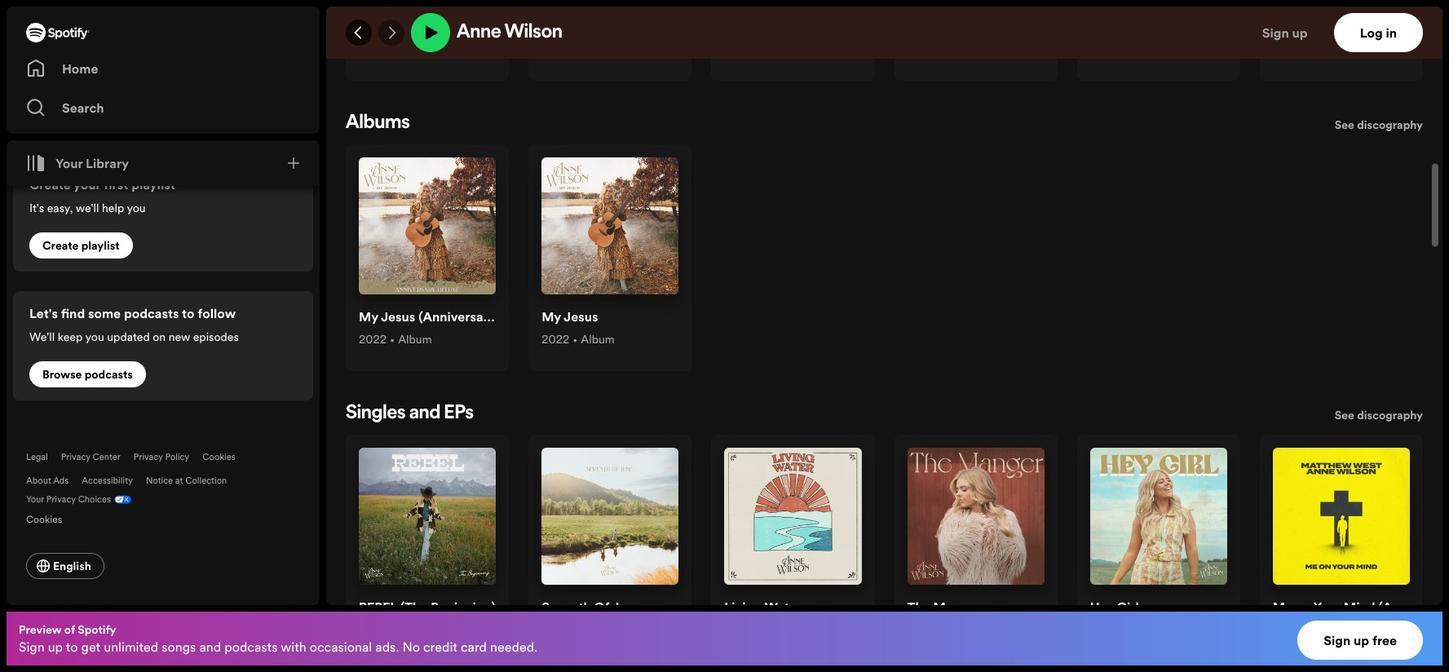 Task type: locate. For each thing, give the bounding box(es) containing it.
of
[[594, 599, 610, 617]]

2 my jesus link from the top
[[542, 308, 598, 329]]

main element
[[7, 7, 320, 605]]

0 horizontal spatial cookies
[[26, 512, 62, 526]]

cookies down your privacy choices button
[[26, 512, 62, 526]]

some
[[88, 304, 121, 322]]

you right the help
[[127, 200, 146, 216]]

1 vertical spatial your
[[26, 494, 44, 506]]

playlist down the help
[[81, 237, 120, 254]]

your down about
[[26, 494, 44, 506]]

1 vertical spatial cookies
[[26, 512, 62, 526]]

see discography inside singles and eps element
[[1335, 407, 1424, 424]]

0 horizontal spatial sign
[[19, 638, 45, 656]]

2 see discography from the top
[[1335, 407, 1424, 424]]

0 vertical spatial see discography
[[1335, 117, 1424, 133]]

california consumer privacy act (ccpa) opt-out icon image
[[111, 494, 131, 509]]

0 vertical spatial rebel (the beginning)
[[359, 17, 496, 35]]

sign up free button
[[1298, 621, 1424, 660]]

1 rebel (the beginning) link from the top
[[359, 17, 496, 39]]

2 rebel (the beginning) from the top
[[359, 599, 496, 617]]

rebel (the beginning) for first rebel (the beginning) link from the bottom of the page
[[359, 599, 496, 617]]

0 vertical spatial see
[[1335, 117, 1355, 133]]

jesus left '(anniversary'
[[381, 308, 416, 326]]

legal link
[[26, 451, 48, 463]]

christmas
[[1369, 17, 1430, 35]]

and
[[409, 404, 441, 424], [199, 638, 221, 656]]

of
[[64, 622, 75, 638]]

to left get
[[66, 638, 78, 656]]

1 horizontal spatial your
[[55, 154, 83, 172]]

cookies link
[[203, 451, 236, 463], [26, 509, 75, 527]]

see discography for singles and eps
[[1335, 407, 1424, 424]]

1 horizontal spatial sign
[[1263, 24, 1290, 42]]

1 rebel (the beginning) from the top
[[359, 17, 496, 35]]

believe
[[1307, 17, 1351, 35]]

1 vertical spatial my jesus
[[542, 308, 598, 326]]

2 horizontal spatial single
[[1310, 41, 1342, 57]]

sign left free
[[1324, 631, 1351, 649]]

and right songs
[[199, 638, 221, 656]]

credit
[[423, 638, 458, 656]]

1 horizontal spatial cookies link
[[203, 451, 236, 463]]

the manger link
[[908, 599, 981, 620]]

1 horizontal spatial you
[[127, 200, 146, 216]]

rebel (the beginning) link up 'credit'
[[359, 599, 496, 620]]

1 vertical spatial see
[[1335, 407, 1355, 424]]

my
[[542, 17, 561, 35], [359, 308, 378, 326], [542, 308, 561, 326]]

see inside singles and eps element
[[1335, 407, 1355, 424]]

sign inside sign up button
[[1263, 24, 1290, 42]]

1 vertical spatial create
[[42, 237, 79, 254]]

1 vertical spatial cookies link
[[26, 509, 75, 527]]

0 vertical spatial you
[[127, 200, 146, 216]]

cookies link down your privacy choices button
[[26, 509, 75, 527]]

jesus
[[564, 17, 598, 35], [381, 308, 416, 326], [564, 308, 598, 326]]

2 horizontal spatial up
[[1354, 631, 1370, 649]]

home link
[[26, 52, 300, 85]]

in
[[1386, 24, 1398, 42]]

rebel inside singles and eps element
[[359, 599, 397, 617]]

sign up
[[1263, 24, 1308, 42]]

create down easy,
[[42, 237, 79, 254]]

collection
[[185, 475, 227, 487]]

beginning) inside singles and eps element
[[431, 599, 496, 617]]

0 vertical spatial rebel
[[359, 17, 397, 35]]

1 vertical spatial you
[[85, 329, 104, 345]]

discography inside singles and eps element
[[1358, 407, 1424, 424]]

album
[[581, 41, 615, 57], [764, 41, 798, 57], [398, 331, 432, 348], [581, 331, 615, 348]]

eps
[[444, 404, 474, 424]]

sign inside sign up free button
[[1324, 631, 1351, 649]]

0 vertical spatial cookies
[[203, 451, 236, 463]]

1 vertical spatial to
[[66, 638, 78, 656]]

0 vertical spatial podcasts
[[124, 304, 179, 322]]

beginning) up card
[[431, 599, 496, 617]]

cookies for the top cookies link
[[203, 451, 236, 463]]

to up new
[[182, 304, 195, 322]]

create up easy,
[[29, 175, 71, 193]]

create inside button
[[42, 237, 79, 254]]

my jesus for my jesus (anniversary deluxe)
[[542, 308, 598, 326]]

i still believe in christmas
[[1273, 17, 1430, 35]]

0 vertical spatial my jesus
[[542, 17, 598, 35]]

1 my jesus from the top
[[542, 17, 598, 35]]

1 horizontal spatial and
[[409, 404, 441, 424]]

1 see from the top
[[1335, 117, 1355, 133]]

2 horizontal spatial sign
[[1324, 631, 1351, 649]]

policy
[[165, 451, 190, 463]]

podcasts inside let's find some podcasts to follow we'll keep you updated on new episodes
[[124, 304, 179, 322]]

follow
[[198, 304, 236, 322]]

3 single from the left
[[1310, 41, 1342, 57]]

0 vertical spatial playlist
[[131, 175, 175, 193]]

podcasts
[[124, 304, 179, 322], [85, 366, 133, 383], [224, 638, 278, 656]]

0 horizontal spatial single
[[444, 41, 476, 57]]

1 horizontal spatial single
[[944, 41, 976, 57]]

podcasts left with
[[224, 638, 278, 656]]

hey girl link
[[1091, 599, 1140, 620]]

center
[[93, 451, 121, 463]]

0 horizontal spatial your
[[26, 494, 44, 506]]

2022
[[542, 41, 570, 57], [725, 41, 753, 57], [1091, 41, 1118, 57], [359, 331, 387, 348], [542, 331, 570, 348]]

1 beginning) from the top
[[431, 17, 496, 35]]

see inside albums 'element'
[[1335, 117, 1355, 133]]

1 horizontal spatial up
[[1293, 24, 1308, 42]]

you inside let's find some podcasts to follow we'll keep you updated on new episodes
[[85, 329, 104, 345]]

your inside button
[[55, 154, 83, 172]]

1 vertical spatial see discography link
[[1335, 406, 1424, 429]]

2 see discography link from the top
[[1335, 406, 1424, 429]]

up inside top bar and user menu element
[[1293, 24, 1308, 42]]

my jesus inside albums 'element'
[[542, 308, 598, 326]]

1 rebel from the top
[[359, 17, 397, 35]]

0 horizontal spatial and
[[199, 638, 221, 656]]

1 horizontal spatial cookies
[[203, 451, 236, 463]]

sign up free
[[1324, 631, 1398, 649]]

and left eps
[[409, 404, 441, 424]]

privacy up ads
[[61, 451, 90, 463]]

1 discography from the top
[[1358, 117, 1424, 133]]

privacy policy link
[[134, 451, 190, 463]]

podcasts down updated
[[85, 366, 133, 383]]

your up your
[[55, 154, 83, 172]]

see discography link
[[1335, 115, 1424, 138], [1335, 406, 1424, 429]]

(the up release
[[400, 17, 428, 35]]

up right i
[[1293, 24, 1308, 42]]

2 single from the left
[[944, 41, 976, 57]]

create for playlist
[[42, 237, 79, 254]]

0 vertical spatial beginning)
[[431, 17, 496, 35]]

podcasts inside preview of spotify sign up to get unlimited songs and podcasts with occasional ads. no credit card needed.
[[224, 638, 278, 656]]

discography inside albums 'element'
[[1358, 117, 1424, 133]]

0 vertical spatial see discography link
[[1335, 115, 1424, 138]]

my jesus link
[[542, 17, 598, 39], [542, 308, 598, 329]]

first
[[104, 175, 128, 193]]

sign for sign up free
[[1324, 631, 1351, 649]]

rebel (the beginning) inside singles and eps element
[[359, 599, 496, 617]]

1 vertical spatial discography
[[1358, 407, 1424, 424]]

sign left of
[[19, 638, 45, 656]]

rebel (the beginning) link up release
[[359, 17, 496, 39]]

1 vertical spatial beginning)
[[431, 599, 496, 617]]

you right keep
[[85, 329, 104, 345]]

go back image
[[352, 26, 366, 39]]

1 see discography link from the top
[[1335, 115, 1424, 138]]

privacy center
[[61, 451, 121, 463]]

rebel up latest
[[359, 17, 397, 35]]

0 vertical spatial create
[[29, 175, 71, 193]]

sign for sign up
[[1263, 24, 1290, 42]]

jesus right wilson
[[564, 17, 598, 35]]

1 my jesus link from the top
[[542, 17, 598, 39]]

rebel (the beginning) link
[[359, 17, 496, 39], [359, 599, 496, 620]]

1 horizontal spatial 2021
[[1273, 41, 1299, 57]]

1 vertical spatial my jesus link
[[542, 308, 598, 329]]

my jesus link for rebel (the beginning)
[[542, 17, 598, 39]]

2 my jesus from the top
[[542, 308, 598, 326]]

seventh of june
[[542, 599, 642, 617]]

keep
[[58, 329, 83, 345]]

privacy up notice
[[134, 451, 163, 463]]

notice at collection
[[146, 475, 227, 487]]

beginning) up release
[[431, 17, 496, 35]]

playlist right first
[[131, 175, 175, 193]]

find
[[61, 304, 85, 322]]

0 horizontal spatial you
[[85, 329, 104, 345]]

single for rebel (the beginning)
[[444, 41, 476, 57]]

rebel (the beginning) up release
[[359, 17, 496, 35]]

0 horizontal spatial playlist
[[81, 237, 120, 254]]

1 single from the left
[[444, 41, 476, 57]]

2 discography from the top
[[1358, 407, 1424, 424]]

rebel for first rebel (the beginning) link from the bottom of the page
[[359, 599, 397, 617]]

we'll
[[29, 329, 55, 345]]

2 vertical spatial podcasts
[[224, 638, 278, 656]]

cookies up collection
[[203, 451, 236, 463]]

sign inside preview of spotify sign up to get unlimited songs and podcasts with occasional ads. no credit card needed.
[[19, 638, 45, 656]]

2 beginning) from the top
[[431, 599, 496, 617]]

see
[[1335, 117, 1355, 133], [1335, 407, 1355, 424]]

legal
[[26, 451, 48, 463]]

(the
[[400, 17, 428, 35], [400, 599, 428, 617]]

0 vertical spatial and
[[409, 404, 441, 424]]

the manger
[[908, 599, 981, 617]]

top bar and user menu element
[[326, 7, 1443, 59]]

1 vertical spatial and
[[199, 638, 221, 656]]

2 rebel from the top
[[359, 599, 397, 617]]

free
[[1373, 631, 1398, 649]]

up left free
[[1354, 631, 1370, 649]]

rebel up ads.
[[359, 599, 397, 617]]

1 vertical spatial see discography
[[1335, 407, 1424, 424]]

2 (the from the top
[[400, 599, 428, 617]]

1 horizontal spatial playlist
[[131, 175, 175, 193]]

about
[[26, 475, 51, 487]]

up for sign up
[[1293, 24, 1308, 42]]

1 (the from the top
[[400, 17, 428, 35]]

in
[[1354, 17, 1365, 35]]

accessibility link
[[82, 475, 133, 487]]

rebel (the beginning) up 'credit'
[[359, 599, 496, 617]]

0 vertical spatial discography
[[1358, 117, 1424, 133]]

discography for singles and eps
[[1358, 407, 1424, 424]]

see discography inside albums 'element'
[[1335, 117, 1424, 133]]

you inside create your first playlist it's easy, we'll help you
[[127, 200, 146, 216]]

0 vertical spatial to
[[182, 304, 195, 322]]

discography
[[1358, 117, 1424, 133], [1358, 407, 1424, 424]]

sign up button
[[1256, 13, 1334, 52]]

0 vertical spatial (the
[[400, 17, 428, 35]]

1 horizontal spatial to
[[182, 304, 195, 322]]

your privacy choices
[[26, 494, 111, 506]]

up left of
[[48, 638, 63, 656]]

single for i still believe in christmas
[[1310, 41, 1342, 57]]

cookies link up collection
[[203, 451, 236, 463]]

to inside preview of spotify sign up to get unlimited songs and podcasts with occasional ads. no credit card needed.
[[66, 638, 78, 656]]

choices
[[78, 494, 111, 506]]

to
[[182, 304, 195, 322], [66, 638, 78, 656]]

manger
[[934, 599, 981, 617]]

1 see discography from the top
[[1335, 117, 1424, 133]]

jesus right deluxe)
[[564, 308, 598, 326]]

1 vertical spatial rebel
[[359, 599, 397, 617]]

1 vertical spatial podcasts
[[85, 366, 133, 383]]

it's
[[29, 200, 44, 216]]

beginning)
[[431, 17, 496, 35], [431, 599, 496, 617]]

podcasts up on
[[124, 304, 179, 322]]

ads.
[[376, 638, 399, 656]]

0 vertical spatial my jesus link
[[542, 17, 598, 39]]

preview
[[19, 622, 62, 638]]

create inside create your first playlist it's easy, we'll help you
[[29, 175, 71, 193]]

hey girl
[[1091, 599, 1140, 617]]

updated
[[107, 329, 150, 345]]

we'll
[[76, 200, 99, 216]]

rebel (the beginning)
[[359, 17, 496, 35], [359, 599, 496, 617]]

you
[[127, 200, 146, 216], [85, 329, 104, 345]]

living water link
[[725, 599, 802, 620]]

0 horizontal spatial to
[[66, 638, 78, 656]]

1 vertical spatial playlist
[[81, 237, 120, 254]]

0 vertical spatial your
[[55, 154, 83, 172]]

occasional
[[310, 638, 372, 656]]

2 see from the top
[[1335, 407, 1355, 424]]

cookies
[[203, 451, 236, 463], [26, 512, 62, 526]]

hey
[[1091, 599, 1114, 617]]

0 horizontal spatial 2021
[[908, 41, 933, 57]]

1 vertical spatial rebel (the beginning)
[[359, 599, 496, 617]]

log in button
[[1334, 13, 1424, 52]]

sign left "believe"
[[1263, 24, 1290, 42]]

0 vertical spatial rebel (the beginning) link
[[359, 17, 496, 39]]

privacy
[[61, 451, 90, 463], [134, 451, 163, 463], [46, 494, 76, 506]]

0 horizontal spatial up
[[48, 638, 63, 656]]

1 vertical spatial rebel (the beginning) link
[[359, 599, 496, 620]]

english
[[53, 558, 91, 574]]

seventh
[[542, 599, 591, 617]]

1 vertical spatial (the
[[400, 599, 428, 617]]

2022 for my jesus (anniversary deluxe) the "my jesus" link
[[542, 331, 570, 348]]

(the up the no
[[400, 599, 428, 617]]

you for first
[[127, 200, 146, 216]]



Task type: describe. For each thing, give the bounding box(es) containing it.
deluxe)
[[499, 308, 545, 326]]

notice
[[146, 475, 173, 487]]

rebel (the beginning) for second rebel (the beginning) link from the bottom of the page
[[359, 17, 496, 35]]

the
[[908, 599, 931, 617]]

i still believe in christmas link
[[1273, 17, 1430, 39]]

unlimited
[[104, 638, 158, 656]]

albums
[[346, 114, 410, 133]]

(anniversary
[[419, 308, 496, 326]]

at
[[175, 475, 183, 487]]

latest
[[359, 41, 390, 57]]

your library
[[55, 154, 129, 172]]

log in
[[1361, 24, 1398, 42]]

2022 for the "my jesus" link related to rebel (the beginning)
[[542, 41, 570, 57]]

jesus for (anniversary
[[564, 308, 598, 326]]

singles
[[346, 404, 406, 424]]

my jesus (anniversary deluxe)
[[359, 308, 545, 326]]

privacy center link
[[61, 451, 121, 463]]

accessibility
[[82, 475, 133, 487]]

rebel for second rebel (the beginning) link from the bottom of the page
[[359, 17, 397, 35]]

spotify
[[78, 622, 116, 638]]

no
[[403, 638, 420, 656]]

my jesus for rebel (the beginning)
[[542, 17, 598, 35]]

create your first playlist it's easy, we'll help you
[[29, 175, 175, 216]]

library
[[86, 154, 129, 172]]

log
[[1361, 24, 1383, 42]]

playlist inside create your first playlist it's easy, we'll help you
[[131, 175, 175, 193]]

june
[[612, 599, 642, 617]]

anne
[[457, 23, 501, 42]]

cookies for the left cookies link
[[26, 512, 62, 526]]

you for some
[[85, 329, 104, 345]]

episodes
[[193, 329, 239, 345]]

your privacy choices button
[[26, 494, 111, 506]]

2022 for the my jesus (anniversary deluxe) link
[[359, 331, 387, 348]]

living water
[[725, 599, 802, 617]]

see for singles and eps
[[1335, 407, 1355, 424]]

discography for albums
[[1358, 117, 1424, 133]]

your
[[74, 175, 101, 193]]

get
[[81, 638, 101, 656]]

seventh of june link
[[542, 599, 642, 620]]

see discography link for singles and eps
[[1335, 406, 1424, 429]]

browse podcasts
[[42, 366, 133, 383]]

create playlist button
[[29, 233, 133, 259]]

english button
[[26, 553, 104, 579]]

still
[[1281, 17, 1304, 35]]

2 rebel (the beginning) link from the top
[[359, 599, 496, 620]]

home
[[62, 60, 98, 78]]

let's find some podcasts to follow we'll keep you updated on new episodes
[[29, 304, 239, 345]]

i
[[1273, 17, 1277, 35]]

albums element
[[346, 114, 1424, 371]]

(the inside singles and eps element
[[400, 599, 428, 617]]

playlist inside button
[[81, 237, 120, 254]]

girl
[[1117, 599, 1140, 617]]

preview of spotify sign up to get unlimited songs and podcasts with occasional ads. no credit card needed.
[[19, 622, 538, 656]]

living
[[725, 599, 762, 617]]

ep
[[1130, 41, 1143, 57]]

create playlist
[[42, 237, 120, 254]]

water
[[765, 599, 802, 617]]

about ads
[[26, 475, 69, 487]]

new
[[169, 329, 190, 345]]

about ads link
[[26, 475, 69, 487]]

ads
[[53, 475, 69, 487]]

songs
[[162, 638, 196, 656]]

1 2021 from the left
[[908, 41, 933, 57]]

privacy policy
[[134, 451, 190, 463]]

with
[[281, 638, 306, 656]]

wilson
[[505, 23, 563, 42]]

your for your library
[[55, 154, 83, 172]]

needed.
[[490, 638, 538, 656]]

my for rebel (the beginning)
[[542, 17, 561, 35]]

browse podcasts link
[[29, 361, 146, 388]]

singles and eps link
[[346, 404, 474, 424]]

browse
[[42, 366, 82, 383]]

privacy for privacy policy
[[134, 451, 163, 463]]

singles and eps element
[[346, 404, 1424, 662]]

your for your privacy choices
[[26, 494, 44, 506]]

jesus for beginning)
[[564, 17, 598, 35]]

up for sign up free
[[1354, 631, 1370, 649]]

to inside let's find some podcasts to follow we'll keep you updated on new episodes
[[182, 304, 195, 322]]

privacy for privacy center
[[61, 451, 90, 463]]

anne wilson
[[457, 23, 563, 42]]

go forward image
[[385, 26, 398, 39]]

your library button
[[20, 147, 136, 179]]

let's
[[29, 304, 58, 322]]

see discography for albums
[[1335, 117, 1424, 133]]

release
[[393, 41, 433, 57]]

up inside preview of spotify sign up to get unlimited songs and podcasts with occasional ads. no credit card needed.
[[48, 638, 63, 656]]

my jesus link for my jesus (anniversary deluxe)
[[542, 308, 598, 329]]

help
[[102, 200, 124, 216]]

see for albums
[[1335, 117, 1355, 133]]

2 2021 from the left
[[1273, 41, 1299, 57]]

notice at collection link
[[146, 475, 227, 487]]

0 vertical spatial cookies link
[[203, 451, 236, 463]]

card
[[461, 638, 487, 656]]

and inside preview of spotify sign up to get unlimited songs and podcasts with occasional ads. no credit card needed.
[[199, 638, 221, 656]]

0 horizontal spatial cookies link
[[26, 509, 75, 527]]

my for my jesus (anniversary deluxe)
[[542, 308, 561, 326]]

my jesus (anniversary deluxe) link
[[359, 308, 545, 329]]

create for your
[[29, 175, 71, 193]]

see discography link for albums
[[1335, 115, 1424, 138]]

jesus inside the my jesus (anniversary deluxe) link
[[381, 308, 416, 326]]

spotify image
[[26, 23, 90, 42]]

privacy down ads
[[46, 494, 76, 506]]

and inside singles and eps element
[[409, 404, 441, 424]]



Task type: vqa. For each thing, say whether or not it's contained in the screenshot.
the bottom Scott
no



